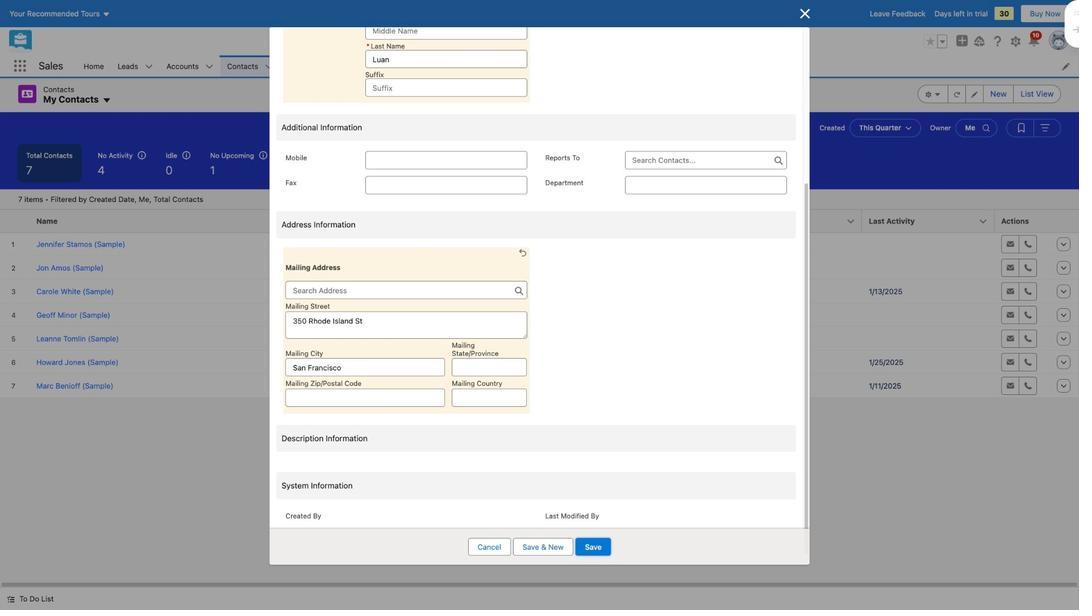 Task type: locate. For each thing, give the bounding box(es) containing it.
None text field
[[365, 151, 527, 169], [365, 176, 527, 194], [286, 312, 527, 339], [452, 359, 527, 377], [365, 151, 527, 169], [365, 176, 527, 194], [286, 312, 527, 339], [452, 359, 527, 377]]

list
[[77, 55, 1079, 77]]

inverse image
[[798, 7, 812, 20]]

None text field
[[625, 176, 787, 194], [286, 359, 445, 377], [286, 389, 445, 407], [452, 389, 527, 407], [625, 176, 787, 194], [286, 359, 445, 377], [286, 389, 445, 407], [452, 389, 527, 407]]

Last Name text field
[[365, 50, 527, 68]]

actions column header
[[994, 210, 1051, 233]]

group
[[924, 34, 947, 48], [918, 85, 1061, 103], [1006, 119, 1061, 137]]

row number column header
[[0, 210, 30, 233]]

name column header
[[30, 210, 324, 233]]

Suffix text field
[[365, 79, 527, 97]]

status
[[18, 195, 203, 204]]

3 cell from the top
[[862, 327, 994, 351]]

list item
[[283, 0, 529, 103], [111, 55, 160, 77], [160, 55, 220, 77], [220, 55, 280, 77], [355, 55, 415, 77], [462, 55, 532, 77], [532, 55, 587, 77], [283, 248, 529, 414]]

grid
[[0, 210, 1079, 399]]

2 cell from the top
[[862, 256, 994, 280]]

Search Address text field
[[286, 281, 527, 300]]

title column header
[[349, 210, 591, 233]]

text default image
[[7, 596, 15, 604]]

Search Contacts... text field
[[625, 151, 787, 169]]

cell
[[862, 233, 994, 256], [862, 256, 994, 280], [862, 327, 994, 351]]

action column header
[[1051, 210, 1079, 233]]



Task type: describe. For each thing, give the bounding box(es) containing it.
last activity column header
[[862, 210, 994, 233]]

2 vertical spatial group
[[1006, 119, 1061, 137]]

1 cell from the top
[[862, 233, 994, 256]]

important column header
[[324, 210, 349, 233]]

contact view settings image
[[918, 85, 948, 103]]

key performance indicators group
[[0, 144, 1079, 190]]

0 vertical spatial group
[[924, 34, 947, 48]]

1 vertical spatial group
[[918, 85, 1061, 103]]

Middle Name text field
[[365, 21, 527, 40]]

account name column header
[[591, 210, 862, 233]]



Task type: vqa. For each thing, say whether or not it's contained in the screenshot.
Quotes "icon"
no



